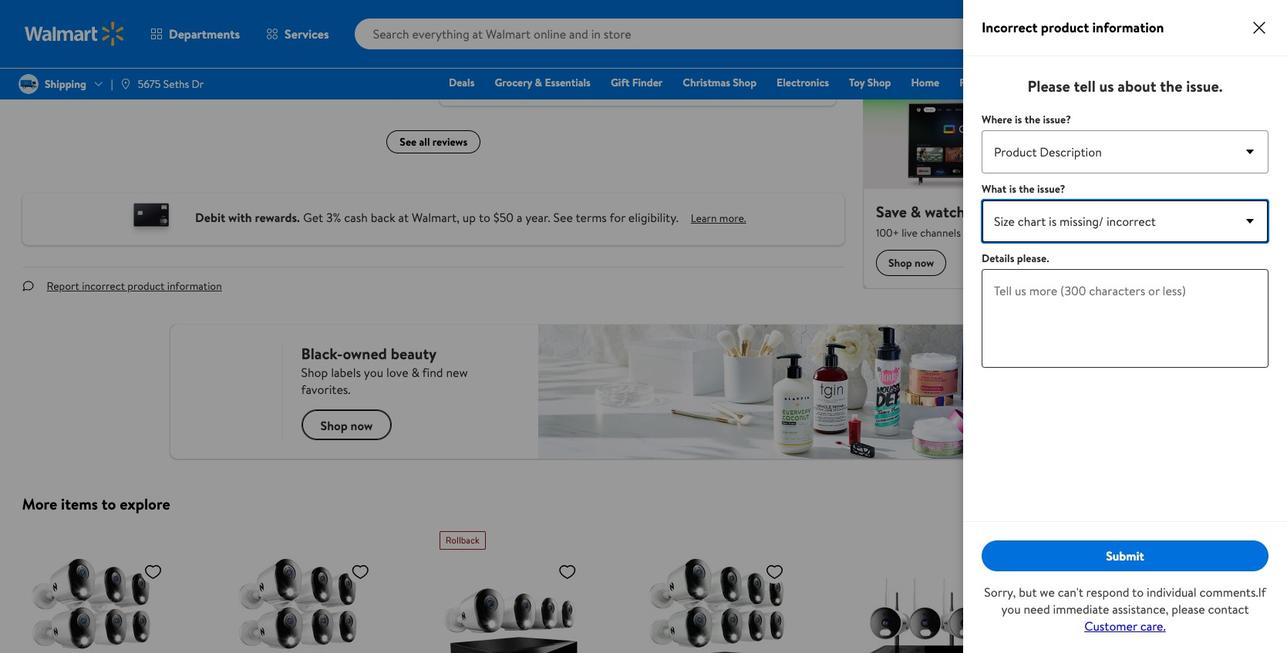 Task type: locate. For each thing, give the bounding box(es) containing it.
gift left cards
[[1016, 75, 1034, 90]]

toy shop
[[849, 75, 891, 90]]

3%
[[326, 209, 341, 226]]

to inside the sorry, but we can't respond to individual comments.if you need immediate assistance, please contact customer care.
[[1132, 584, 1144, 601]]

respond
[[1087, 584, 1130, 601]]

1 vertical spatial information
[[167, 278, 222, 294]]

1 vertical spatial is
[[1015, 112, 1022, 127]]

shop right christmas
[[733, 75, 757, 90]]

more
[[22, 494, 57, 514]]

issue? for what is the issue?
[[1038, 181, 1066, 197]]

2 vertical spatial to
[[1132, 584, 1144, 601]]

fashion link
[[953, 74, 1002, 91]]

home
[[911, 75, 940, 90]]

retired
[[452, 36, 486, 51]]

assistance,
[[1113, 601, 1169, 618]]

1 product group from the left
[[440, 525, 625, 653]]

is
[[946, 39, 954, 55], [1015, 112, 1022, 127], [1009, 181, 1017, 197]]

to right items
[[102, 494, 116, 514]]

1 vertical spatial product
[[128, 278, 165, 294]]

issue? down please
[[1043, 112, 1071, 127]]

report incorrect product information
[[47, 278, 222, 294]]

to right up
[[479, 209, 491, 226]]

2 shop from the left
[[868, 75, 891, 90]]

0 vertical spatial posted
[[78, 24, 106, 37]]

gift cards
[[1016, 75, 1064, 90]]

0 horizontal spatial product group
[[440, 525, 625, 653]]

gift inside gift cards link
[[1016, 75, 1034, 90]]

1 horizontal spatial originally
[[452, 79, 491, 92]]

see left all
[[399, 134, 416, 150]]

1 horizontal spatial information
[[1093, 18, 1164, 37]]

care.
[[1141, 618, 1166, 635]]

one debit
[[1144, 75, 1196, 90]]

product right incorrect
[[128, 278, 165, 294]]

0 vertical spatial issue?
[[1043, 112, 1071, 127]]

comments.if
[[1200, 584, 1266, 601]]

debit left with
[[195, 209, 225, 226]]

1 0 button from the left
[[452, 61, 490, 76]]

cards
[[1037, 75, 1064, 90]]

0 vertical spatial to
[[479, 209, 491, 226]]

gift finder
[[611, 75, 663, 90]]

0 vertical spatial see
[[399, 134, 416, 150]]

1 vertical spatial the
[[1025, 112, 1041, 127]]

is right where
[[1015, 112, 1022, 127]]

sorry, but we can't respond to individual comments.if you need immediate assistance, please contact customer care.
[[984, 584, 1266, 635]]

customer
[[1085, 618, 1138, 635]]

shop for toy shop
[[868, 75, 891, 90]]

more items to explore
[[22, 494, 170, 514]]

items
[[61, 494, 98, 514]]

1 gift from the left
[[611, 75, 630, 90]]

0 horizontal spatial product
[[128, 278, 165, 294]]

0 horizontal spatial debit
[[195, 209, 225, 226]]

night owl 2-way audio 12 channel dvr security system with 2tb hard drive and 6 wired 2k deterrence cameras image
[[232, 556, 376, 653]]

0 up deals
[[472, 62, 478, 74]]

please
[[1172, 601, 1205, 618]]

0 horizontal spatial originally
[[37, 24, 76, 37]]

electronics link
[[770, 74, 836, 91]]

1 horizontal spatial 0
[[510, 62, 516, 74]]

night owl® 2-way audio 12 channel dvr security system with 1tb hard drive and 4 wired 1080p deterrence cameras image
[[440, 556, 583, 653]]

to right "respond"
[[1132, 584, 1144, 601]]

1 horizontal spatial gift
[[1016, 75, 1034, 90]]

shop right toy
[[868, 75, 891, 90]]

1 horizontal spatial shop
[[868, 75, 891, 90]]

the right where
[[1025, 112, 1041, 127]]

about
[[1118, 76, 1157, 96]]

gift cards link
[[1009, 74, 1071, 91]]

0 vertical spatial on
[[108, 24, 118, 37]]

eligible
[[976, 39, 1010, 55]]

2 horizontal spatial product group
[[1061, 525, 1247, 653]]

walmart,
[[412, 209, 460, 226]]

one debit card  debit with rewards. get 3% cash back at walmart, up to $50 a year. see terms for eligibility. learn more. element
[[691, 211, 746, 227]]

is left gift
[[946, 39, 954, 55]]

product group
[[440, 525, 625, 653], [854, 525, 1040, 653], [1061, 525, 1247, 653]]

1 horizontal spatial product
[[1041, 18, 1089, 37]]

2 0 button from the left
[[490, 61, 529, 76]]

0 horizontal spatial to
[[102, 494, 116, 514]]

debit
[[1169, 75, 1196, 90], [195, 209, 225, 226]]

gift
[[611, 75, 630, 90], [1016, 75, 1034, 90]]

you
[[1002, 601, 1021, 618]]

see all reviews
[[399, 134, 467, 150]]

2 horizontal spatial to
[[1132, 584, 1144, 601]]

night owl 2-way audio 12 channel dvr security system with 2tb hard drive and 8 wired 2k deterrence cameras image
[[1061, 556, 1205, 653]]

a
[[517, 209, 523, 226]]

2 0 from the left
[[510, 62, 516, 74]]

add to favorites list, night owl 2-way audio 12 channel dvr security system with 2tb hard drive and 6 wired 2k deterrence cameras image
[[351, 562, 370, 582]]

Walmart Site-Wide search field
[[355, 19, 1027, 49]]

gifting made easy image
[[876, 39, 889, 52]]

0 vertical spatial nightowlsp.com
[[121, 24, 185, 37]]

please tell us about the issue.
[[1028, 76, 1223, 96]]

is for what
[[1009, 181, 1017, 197]]

1 vertical spatial to
[[102, 494, 116, 514]]

gift inside gift finder link
[[611, 75, 630, 90]]

to
[[479, 209, 491, 226], [102, 494, 116, 514], [1132, 584, 1144, 601]]

toy
[[849, 75, 865, 90]]

0 vertical spatial product
[[1041, 18, 1089, 37]]

originally
[[37, 24, 76, 37], [452, 79, 491, 92]]

see all reviews link
[[386, 130, 480, 153]]

0 up grocery
[[510, 62, 516, 74]]

2 vertical spatial is
[[1009, 181, 1017, 197]]

add to favorites list, night owl 2-way audio 12 channel dvr security system with 1tb hard drive and 6 wired 2k deterrence cameras image
[[144, 562, 162, 582]]

cash
[[344, 209, 368, 226]]

1 horizontal spatial posted
[[493, 79, 520, 92]]

add to favorites list, night owl 2-way audio 12 channel dvr security system with 1tb hard drive and 8 wired 1080p deterrence cameras image
[[766, 562, 784, 582]]

product inside button
[[128, 278, 165, 294]]

nightowlsp.com
[[121, 24, 185, 37], [536, 79, 599, 92]]

0 horizontal spatial gift
[[611, 75, 630, 90]]

grocery & essentials
[[495, 75, 591, 90]]

0 button
[[452, 61, 490, 76], [490, 61, 529, 76]]

incorrect product information
[[982, 18, 1164, 37]]

night owl 2-way audio 12 channel dvr security system with 1tb hard drive and 8 wired 1080p deterrence cameras image
[[647, 556, 790, 653]]

explore
[[120, 494, 170, 514]]

issue? right 'what'
[[1038, 181, 1066, 197]]

0 horizontal spatial shop
[[733, 75, 757, 90]]

night owl 10 channel 4k bluetooth wi-fi nvr with 1tb hard drive and 3 wi-fi ip 1080p spotlight cameras with 2-way audio and audio alerts and sirens image
[[854, 556, 997, 653]]

1 vertical spatial nightowlsp.com
[[536, 79, 599, 92]]

posted
[[78, 24, 106, 37], [493, 79, 520, 92]]

rewards.
[[255, 209, 300, 226]]

0 horizontal spatial 0
[[472, 62, 478, 74]]

0 horizontal spatial originally posted on nightowlsp.com
[[37, 24, 185, 37]]

2 vertical spatial the
[[1019, 181, 1035, 197]]

0 horizontal spatial posted
[[78, 24, 106, 37]]

1 horizontal spatial see
[[554, 209, 573, 226]]

tell
[[1074, 76, 1096, 96]]

the right 'what'
[[1019, 181, 1035, 197]]

shop for christmas shop
[[733, 75, 757, 90]]

1 horizontal spatial debit
[[1169, 75, 1196, 90]]

29
[[1256, 16, 1267, 29]]

us
[[1100, 76, 1114, 96]]

0 horizontal spatial information
[[167, 278, 222, 294]]

sorry,
[[984, 584, 1016, 601]]

night owl 2-way audio 12 channel dvr security system with 1tb hard drive and 6 wired 2k deterrence cameras image
[[25, 556, 169, 653]]

0 for 2nd 0 button from the right
[[472, 62, 478, 74]]

please.
[[1017, 251, 1049, 266]]

is right 'what'
[[1009, 181, 1017, 197]]

0 vertical spatial information
[[1093, 18, 1164, 37]]

1 horizontal spatial originally posted on nightowlsp.com
[[452, 79, 599, 92]]

1 vertical spatial on
[[522, 79, 533, 92]]

walmart+
[[1216, 75, 1262, 90]]

0 vertical spatial debit
[[1169, 75, 1196, 90]]

1 vertical spatial originally posted on nightowlsp.com
[[452, 79, 599, 92]]

3 product group from the left
[[1061, 525, 1247, 653]]

1 vertical spatial issue?
[[1038, 181, 1066, 197]]

1 horizontal spatial on
[[522, 79, 533, 92]]

product right incorrect at right top
[[1041, 18, 1089, 37]]

for
[[610, 209, 626, 226]]

debit right one
[[1169, 75, 1196, 90]]

0 button down "veteran"
[[490, 61, 529, 76]]

on
[[108, 24, 118, 37], [522, 79, 533, 92]]

1 shop from the left
[[733, 75, 757, 90]]

2 gift from the left
[[1016, 75, 1034, 90]]

1 horizontal spatial product group
[[854, 525, 1040, 653]]

2 product group from the left
[[854, 525, 1040, 653]]

1 0 from the left
[[472, 62, 478, 74]]

incorrect
[[982, 18, 1038, 37]]

the left issue.
[[1160, 76, 1183, 96]]

0 horizontal spatial see
[[399, 134, 416, 150]]

1 vertical spatial debit
[[195, 209, 225, 226]]

0 horizontal spatial nightowlsp.com
[[121, 24, 185, 37]]

0 button down retired
[[452, 61, 490, 76]]

one debit card image
[[120, 200, 183, 239]]

next slide for more items to explore list image
[[1216, 599, 1253, 636]]

the
[[1160, 76, 1183, 96], [1025, 112, 1041, 127], [1019, 181, 1035, 197]]

see right year.
[[554, 209, 573, 226]]

is for where
[[1015, 112, 1022, 127]]

gift left the finder
[[611, 75, 630, 90]]

get
[[303, 209, 323, 226]]

add to favorites list, night owl 2-way audio 12 channel dvr security system with 2tb hard drive and 8 wired 2k deterrence cameras image
[[1180, 562, 1199, 582]]

0 vertical spatial is
[[946, 39, 954, 55]]

close panel image
[[1250, 19, 1269, 37]]

information
[[1093, 18, 1164, 37], [167, 278, 222, 294]]

fashion
[[960, 75, 996, 90]]

0
[[472, 62, 478, 74], [510, 62, 516, 74]]



Task type: vqa. For each thing, say whether or not it's contained in the screenshot.
'FOR'
yes



Task type: describe. For each thing, give the bounding box(es) containing it.
29 button
[[1226, 15, 1283, 52]]

issue? for where is the issue?
[[1043, 112, 1071, 127]]

christmas shop
[[683, 75, 757, 90]]

toy shop link
[[842, 74, 898, 91]]

walmart image
[[25, 22, 125, 46]]

issue.
[[1186, 76, 1223, 96]]

individual
[[1147, 584, 1197, 601]]

registry
[[1084, 75, 1124, 90]]

report
[[47, 278, 79, 294]]

home link
[[904, 74, 947, 91]]

all
[[419, 134, 430, 150]]

debit with rewards. get 3% cash back at walmart, up to $50 a year. see terms for eligibility.
[[195, 209, 679, 226]]

the for where is the issue?
[[1025, 112, 1041, 127]]

finder
[[632, 75, 663, 90]]

$50
[[493, 209, 514, 226]]

details please.
[[982, 251, 1049, 266]]

where is the issue?
[[982, 112, 1071, 127]]

sponsored
[[1171, 292, 1213, 305]]

eligibility.
[[629, 209, 679, 226]]

learn more.
[[691, 211, 746, 226]]

where
[[982, 112, 1013, 127]]

add to favorites list, night owl® 2-way audio 12 channel dvr security system with 1tb hard drive and 4 wired 1080p deterrence cameras image
[[558, 562, 577, 582]]

year.
[[525, 209, 550, 226]]

this item is gift eligible
[[901, 39, 1010, 55]]

up
[[463, 209, 476, 226]]

grocery
[[495, 75, 532, 90]]

product group containing rollback
[[440, 525, 625, 653]]

information inside button
[[167, 278, 222, 294]]

immediate
[[1053, 601, 1110, 618]]

contact
[[1208, 601, 1249, 618]]

gift
[[956, 39, 974, 55]]

0 for second 0 button from the left
[[510, 62, 516, 74]]

incorrect product information dialog
[[963, 0, 1287, 653]]

deals
[[449, 75, 475, 90]]

gift for gift finder
[[611, 75, 630, 90]]

what
[[982, 181, 1007, 197]]

deals link
[[442, 74, 482, 91]]

1 horizontal spatial nightowlsp.com
[[536, 79, 599, 92]]

more.
[[720, 211, 746, 226]]

what is the issue?
[[982, 181, 1066, 197]]

gift for gift cards
[[1016, 75, 1034, 90]]

&
[[535, 75, 542, 90]]

details
[[982, 251, 1015, 266]]

Details please. text field
[[982, 269, 1269, 368]]

reviews
[[432, 134, 467, 150]]

can't
[[1058, 584, 1084, 601]]

0 vertical spatial originally posted on nightowlsp.com
[[37, 24, 185, 37]]

terms
[[576, 209, 607, 226]]

we
[[1040, 584, 1055, 601]]

1 horizontal spatial to
[[479, 209, 491, 226]]

veteran
[[489, 36, 526, 51]]

submit
[[1106, 548, 1145, 564]]

add to favorites list, night owl 10 channel 4k bluetooth wi-fi nvr with 1tb hard drive and 3 wi-fi ip 1080p spotlight cameras with 2-way audio and audio alerts and sirens image
[[973, 562, 991, 582]]

0 horizontal spatial on
[[108, 24, 118, 37]]

essentials
[[545, 75, 591, 90]]

please
[[1028, 76, 1070, 96]]

report incorrect product information button
[[34, 268, 234, 305]]

learn
[[691, 211, 717, 226]]

information inside 'dialog'
[[1093, 18, 1164, 37]]

registry link
[[1077, 74, 1131, 91]]

1 vertical spatial posted
[[493, 79, 520, 92]]

grocery & essentials link
[[488, 74, 598, 91]]

customer care. link
[[1085, 618, 1166, 635]]

rollback
[[446, 534, 480, 547]]

this
[[901, 39, 920, 55]]

Search search field
[[355, 19, 1027, 49]]

need
[[1024, 601, 1050, 618]]

1 vertical spatial see
[[554, 209, 573, 226]]

christmas
[[683, 75, 730, 90]]

submit button
[[982, 541, 1269, 572]]

one debit link
[[1137, 74, 1203, 91]]

0 vertical spatial originally
[[37, 24, 76, 37]]

at
[[398, 209, 409, 226]]

back
[[371, 209, 395, 226]]

product inside 'dialog'
[[1041, 18, 1089, 37]]

electronics
[[777, 75, 829, 90]]

1 vertical spatial originally
[[452, 79, 491, 92]]

one
[[1144, 75, 1167, 90]]

debit inside one debit link
[[1169, 75, 1196, 90]]

the for what is the issue?
[[1019, 181, 1035, 197]]

item
[[922, 39, 944, 55]]

with
[[228, 209, 252, 226]]

retired veteran
[[452, 36, 526, 51]]

but
[[1019, 584, 1037, 601]]

0 vertical spatial the
[[1160, 76, 1183, 96]]

walmart+ link
[[1209, 74, 1269, 91]]

gift finder link
[[604, 74, 670, 91]]

incorrect
[[82, 278, 125, 294]]



